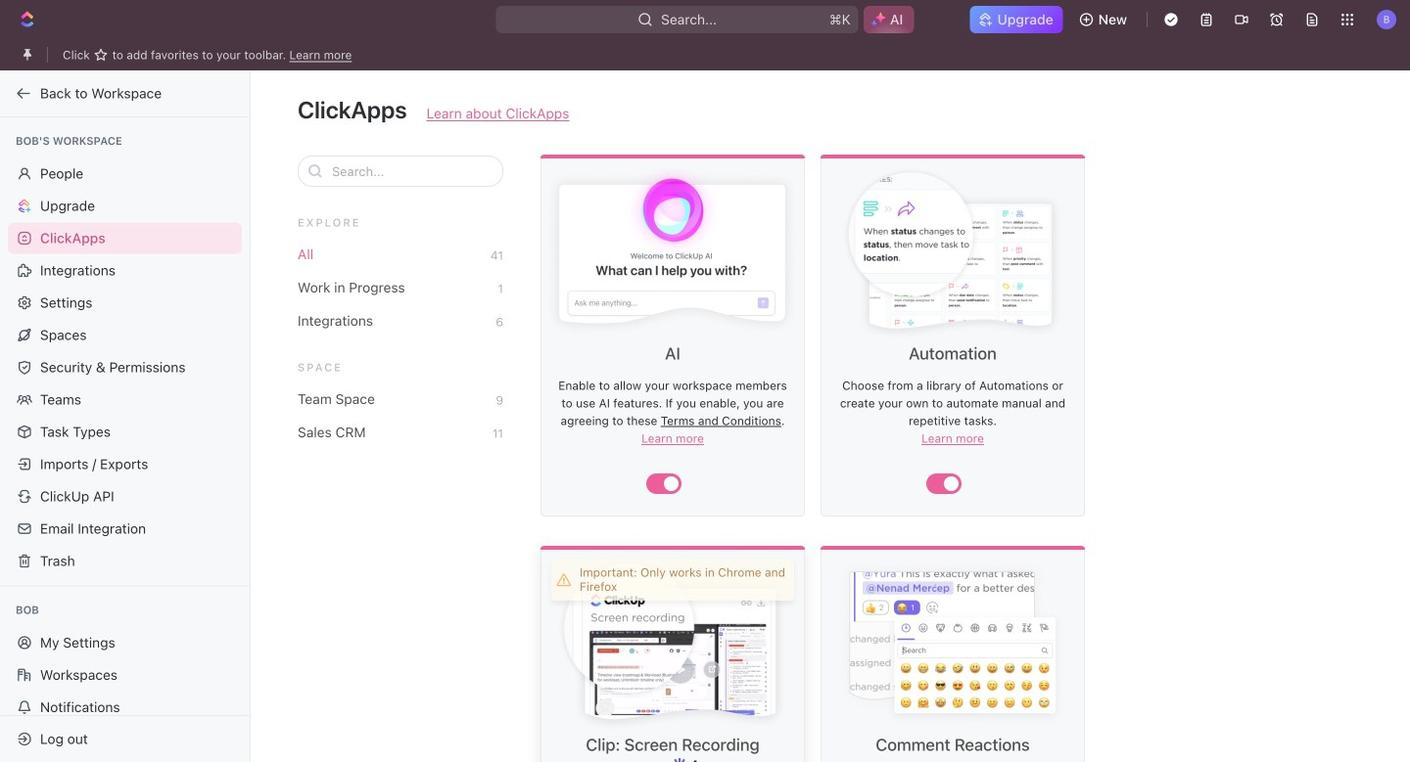 Task type: vqa. For each thing, say whether or not it's contained in the screenshot.
0:55:23
no



Task type: describe. For each thing, give the bounding box(es) containing it.
Search... text field
[[332, 157, 493, 186]]



